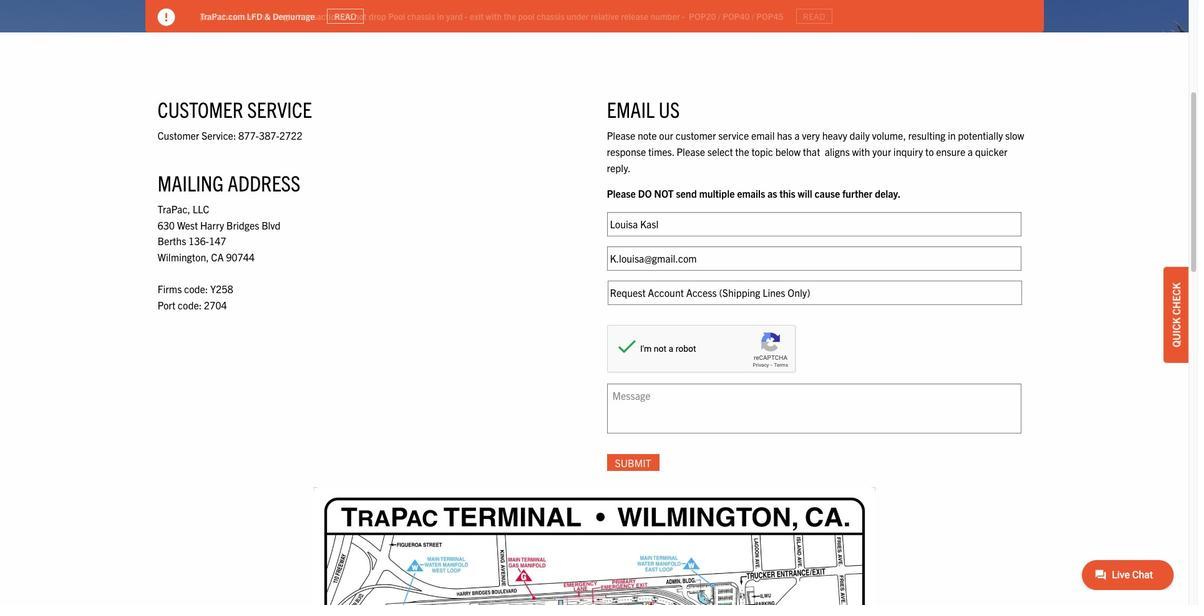 Task type: describe. For each thing, give the bounding box(es) containing it.
email us
[[607, 96, 680, 122]]

2 / from the left
[[752, 10, 754, 22]]

service
[[718, 129, 749, 142]]

port
[[158, 299, 175, 311]]

pop40
[[723, 10, 750, 22]]

relative
[[591, 10, 619, 22]]

slow
[[1005, 129, 1024, 142]]

customer for customer service
[[158, 96, 243, 122]]

under
[[567, 10, 589, 22]]

y258
[[210, 283, 233, 295]]

Your Email text field
[[607, 246, 1021, 271]]

emails
[[737, 187, 765, 200]]

further
[[842, 187, 873, 200]]

do
[[342, 10, 352, 22]]

0 vertical spatial the
[[504, 10, 516, 22]]

2722
[[279, 129, 302, 142]]

147
[[209, 235, 226, 247]]

reply.
[[607, 161, 631, 174]]

read for trapac.com lfd & demurrage
[[334, 11, 356, 22]]

cause
[[815, 187, 840, 200]]

note
[[638, 129, 657, 142]]

lfd
[[247, 10, 263, 22]]

Your Name text field
[[607, 212, 1021, 236]]

times.
[[648, 145, 674, 158]]

inquiry
[[894, 145, 923, 158]]

please note our customer service email has a very heavy daily volume, resulting in potentially slow response times. please select the topic below that  aligns with your inquiry to ensure a quicker reply.
[[607, 129, 1024, 174]]

0 horizontal spatial with
[[248, 10, 265, 22]]

mailing
[[158, 169, 224, 196]]

quick check link
[[1164, 267, 1189, 363]]

quicker
[[975, 145, 1008, 158]]

our
[[659, 129, 673, 142]]

pool
[[388, 10, 405, 22]]

bridges
[[226, 219, 259, 231]]

0 vertical spatial code:
[[184, 283, 208, 295]]

main content containing customer service
[[145, 70, 1044, 605]]

2 pool from the left
[[518, 10, 535, 22]]

very
[[802, 129, 820, 142]]

customer for customer service: 877-387-2722
[[158, 129, 199, 142]]

1 / from the left
[[718, 10, 721, 22]]

3 chassis from the left
[[537, 10, 565, 22]]

wilmington,
[[158, 251, 209, 263]]

trapac, llc 630 west harry bridges blvd berths 136-147 wilmington, ca 90744
[[158, 203, 281, 263]]

harry
[[200, 219, 224, 231]]

2704
[[204, 299, 227, 311]]

as
[[768, 187, 777, 200]]

topic
[[752, 145, 773, 158]]

1 chassis from the left
[[219, 10, 246, 22]]

response
[[607, 145, 646, 158]]

delay.
[[875, 187, 901, 200]]

pop20
[[689, 10, 716, 22]]

2 - from the left
[[682, 10, 685, 22]]

quick check
[[1170, 283, 1183, 348]]

ca
[[211, 251, 224, 263]]

berths
[[158, 235, 186, 247]]

customer service
[[158, 96, 312, 122]]

number
[[651, 10, 680, 22]]

llc
[[193, 203, 209, 215]]

1 pool from the left
[[200, 10, 217, 22]]

firms
[[158, 283, 182, 295]]

that
[[803, 145, 820, 158]]

your
[[872, 145, 891, 158]]

heavy
[[822, 129, 847, 142]]

email
[[607, 96, 655, 122]]

trapac,
[[158, 203, 190, 215]]

please do not send multiple emails as this will cause further delay.
[[607, 187, 901, 200]]

read link for trapac.com lfd & demurrage
[[327, 9, 364, 24]]



Task type: locate. For each thing, give the bounding box(es) containing it.
/
[[718, 10, 721, 22], [752, 10, 754, 22]]

service:
[[202, 129, 236, 142]]

/ left 'pop40'
[[718, 10, 721, 22]]

0 horizontal spatial /
[[718, 10, 721, 22]]

pool chassis with a single transaction  do not drop pool chassis in yard -  exit with the pool chassis under relative release number -  pop20 / pop40 / pop45
[[200, 10, 784, 22]]

customer
[[158, 96, 243, 122], [158, 129, 199, 142]]

read right pop45 on the right top
[[803, 11, 825, 22]]

1 horizontal spatial a
[[795, 129, 800, 142]]

- right number
[[682, 10, 685, 22]]

2 customer from the top
[[158, 129, 199, 142]]

in left yard at the left
[[437, 10, 444, 22]]

pool right exit
[[518, 10, 535, 22]]

1 vertical spatial code:
[[178, 299, 202, 311]]

the inside the 'please note our customer service email has a very heavy daily volume, resulting in potentially slow response times. please select the topic below that  aligns with your inquiry to ensure a quicker reply.'
[[735, 145, 749, 158]]

in
[[437, 10, 444, 22], [948, 129, 956, 142]]

main content
[[145, 70, 1044, 605]]

0 horizontal spatial a
[[267, 10, 271, 22]]

volume,
[[872, 129, 906, 142]]

630
[[158, 219, 175, 231]]

trapac.com
[[200, 10, 245, 22]]

pop45
[[756, 10, 784, 22]]

1 horizontal spatial pool
[[518, 10, 535, 22]]

read for pool chassis with a single transaction  do not drop pool chassis in yard -  exit with the pool chassis under relative release number -  pop20 / pop40 / pop45
[[803, 11, 825, 22]]

blvd
[[262, 219, 281, 231]]

in inside the 'please note our customer service email has a very heavy daily volume, resulting in potentially slow response times. please select the topic below that  aligns with your inquiry to ensure a quicker reply.'
[[948, 129, 956, 142]]

do
[[638, 187, 652, 200]]

a down potentially
[[968, 145, 973, 158]]

0 horizontal spatial read link
[[327, 9, 364, 24]]

resulting
[[908, 129, 946, 142]]

1 horizontal spatial in
[[948, 129, 956, 142]]

1 customer from the top
[[158, 96, 243, 122]]

multiple
[[699, 187, 735, 200]]

to
[[925, 145, 934, 158]]

us
[[659, 96, 680, 122]]

quick
[[1170, 318, 1183, 348]]

please left do
[[607, 187, 636, 200]]

service
[[247, 96, 312, 122]]

customer service: 877-387-2722
[[158, 129, 302, 142]]

0 horizontal spatial -
[[465, 10, 468, 22]]

chassis left under
[[537, 10, 565, 22]]

1 horizontal spatial -
[[682, 10, 685, 22]]

not
[[654, 187, 674, 200]]

not
[[354, 10, 367, 22]]

solid image
[[158, 9, 175, 26]]

2 vertical spatial please
[[607, 187, 636, 200]]

will
[[798, 187, 812, 200]]

1 - from the left
[[465, 10, 468, 22]]

address
[[228, 169, 300, 196]]

chassis left lfd
[[219, 10, 246, 22]]

-
[[465, 10, 468, 22], [682, 10, 685, 22]]

please up response
[[607, 129, 635, 142]]

1 horizontal spatial /
[[752, 10, 754, 22]]

the right exit
[[504, 10, 516, 22]]

1 horizontal spatial with
[[486, 10, 502, 22]]

1 vertical spatial in
[[948, 129, 956, 142]]

0 vertical spatial in
[[437, 10, 444, 22]]

2 horizontal spatial with
[[852, 145, 870, 158]]

customer left service:
[[158, 129, 199, 142]]

2 chassis from the left
[[407, 10, 435, 22]]

0 vertical spatial please
[[607, 129, 635, 142]]

has
[[777, 129, 792, 142]]

a right lfd
[[267, 10, 271, 22]]

- left exit
[[465, 10, 468, 22]]

select
[[707, 145, 733, 158]]

read link for pool chassis with a single transaction  do not drop pool chassis in yard -  exit with the pool chassis under relative release number -  pop20 / pop40 / pop45
[[796, 9, 832, 24]]

1 read from the left
[[334, 11, 356, 22]]

please for not
[[607, 187, 636, 200]]

/ left pop45 on the right top
[[752, 10, 754, 22]]

ensure
[[936, 145, 966, 158]]

west
[[177, 219, 198, 231]]

code: up 2704
[[184, 283, 208, 295]]

0 horizontal spatial the
[[504, 10, 516, 22]]

with right exit
[[486, 10, 502, 22]]

Message text field
[[607, 384, 1021, 434]]

0 horizontal spatial chassis
[[219, 10, 246, 22]]

with inside the 'please note our customer service email has a very heavy daily volume, resulting in potentially slow response times. please select the topic below that  aligns with your inquiry to ensure a quicker reply.'
[[852, 145, 870, 158]]

1 read link from the left
[[327, 9, 364, 24]]

1 horizontal spatial the
[[735, 145, 749, 158]]

this
[[780, 187, 796, 200]]

0 vertical spatial a
[[267, 10, 271, 22]]

please for our
[[607, 129, 635, 142]]

drop
[[369, 10, 386, 22]]

1 vertical spatial please
[[677, 145, 705, 158]]

read
[[334, 11, 356, 22], [803, 11, 825, 22]]

trapac.com lfd & demurrage
[[200, 10, 315, 22]]

2 horizontal spatial a
[[968, 145, 973, 158]]

send
[[676, 187, 697, 200]]

877-
[[238, 129, 259, 142]]

2 vertical spatial a
[[968, 145, 973, 158]]

transaction
[[297, 10, 340, 22]]

None submit
[[607, 454, 659, 471]]

please
[[607, 129, 635, 142], [677, 145, 705, 158], [607, 187, 636, 200]]

90744
[[226, 251, 255, 263]]

2 read from the left
[[803, 11, 825, 22]]

0 horizontal spatial pool
[[200, 10, 217, 22]]

0 horizontal spatial in
[[437, 10, 444, 22]]

mailing address
[[158, 169, 300, 196]]

below
[[776, 145, 801, 158]]

a
[[267, 10, 271, 22], [795, 129, 800, 142], [968, 145, 973, 158]]

in up ensure in the top of the page
[[948, 129, 956, 142]]

please down customer
[[677, 145, 705, 158]]

customer up service:
[[158, 96, 243, 122]]

a right has
[[795, 129, 800, 142]]

read link left "drop"
[[327, 9, 364, 24]]

1 horizontal spatial read link
[[796, 9, 832, 24]]

136-
[[189, 235, 209, 247]]

1 vertical spatial a
[[795, 129, 800, 142]]

code: right port
[[178, 299, 202, 311]]

exit
[[470, 10, 484, 22]]

0 vertical spatial customer
[[158, 96, 243, 122]]

daily
[[850, 129, 870, 142]]

with down daily
[[852, 145, 870, 158]]

yard
[[446, 10, 463, 22]]

pool
[[200, 10, 217, 22], [518, 10, 535, 22]]

the
[[504, 10, 516, 22], [735, 145, 749, 158]]

read left "drop"
[[334, 11, 356, 22]]

387-
[[259, 129, 279, 142]]

firms code:  y258 port code:  2704
[[158, 283, 233, 311]]

read link
[[327, 9, 364, 24], [796, 9, 832, 24]]

potentially
[[958, 129, 1003, 142]]

1 vertical spatial the
[[735, 145, 749, 158]]

release
[[621, 10, 649, 22]]

0 horizontal spatial read
[[334, 11, 356, 22]]

customer
[[676, 129, 716, 142]]

1 horizontal spatial read
[[803, 11, 825, 22]]

&
[[265, 10, 271, 22]]

chassis right pool
[[407, 10, 435, 22]]

the down service
[[735, 145, 749, 158]]

1 horizontal spatial chassis
[[407, 10, 435, 22]]

read link right pop45 on the right top
[[796, 9, 832, 24]]

2 read link from the left
[[796, 9, 832, 24]]

single
[[273, 10, 295, 22]]

email
[[751, 129, 775, 142]]

demurrage
[[273, 10, 315, 22]]

code:
[[184, 283, 208, 295], [178, 299, 202, 311]]

check
[[1170, 283, 1183, 315]]

pool right solid icon
[[200, 10, 217, 22]]

1 vertical spatial customer
[[158, 129, 199, 142]]

with left single
[[248, 10, 265, 22]]

2 horizontal spatial chassis
[[537, 10, 565, 22]]



Task type: vqa. For each thing, say whether or not it's contained in the screenshot.
Los Angeles image inside "banner"
no



